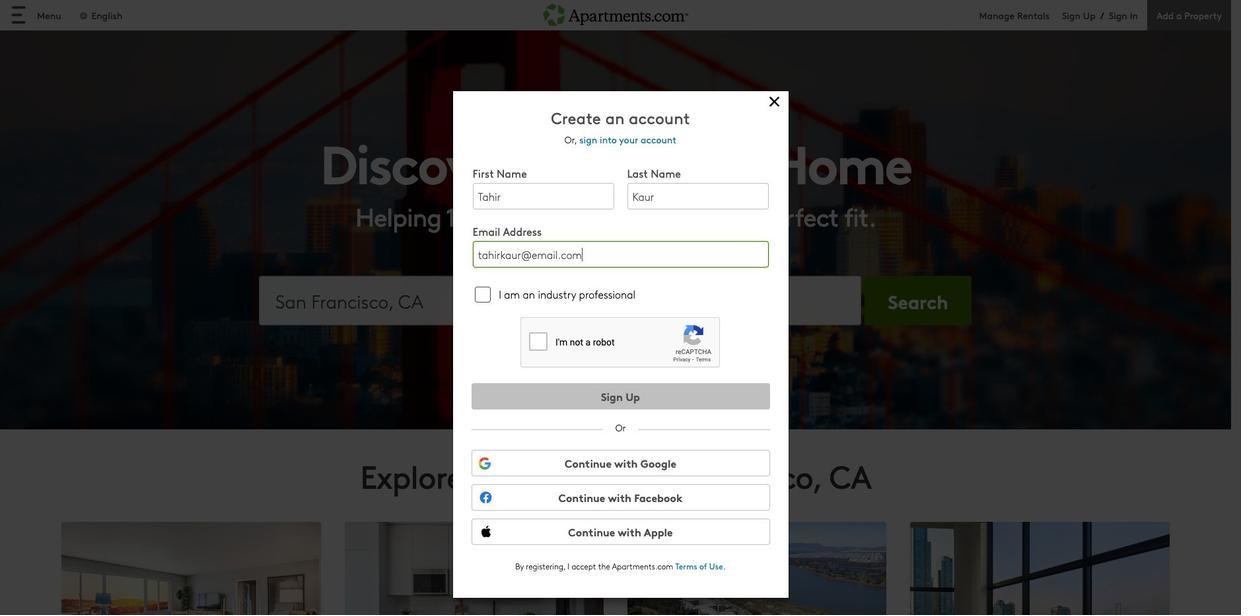 Task type: locate. For each thing, give the bounding box(es) containing it.
apartments.com logo image
[[543, 0, 688, 26]]

None text field
[[627, 183, 769, 210]]

close image
[[765, 92, 784, 112]]

None text field
[[473, 183, 614, 210], [473, 241, 769, 268], [473, 183, 614, 210], [473, 241, 769, 268]]



Task type: vqa. For each thing, say whether or not it's contained in the screenshot.
text field
yes



